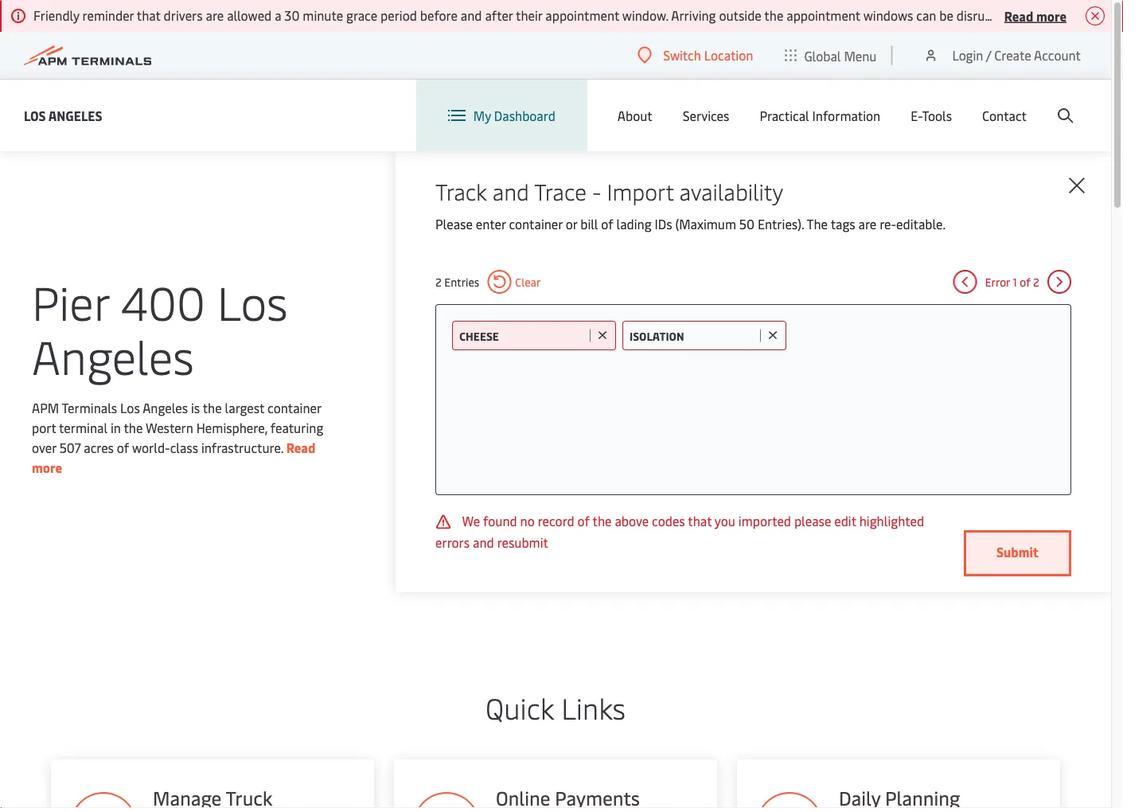 Task type: vqa. For each thing, say whether or not it's contained in the screenshot.
youtube image
no



Task type: locate. For each thing, give the bounding box(es) containing it.
about
[[618, 107, 653, 124]]

/
[[986, 47, 992, 64]]

1 horizontal spatial 2
[[1034, 274, 1040, 289]]

read more down western
[[32, 439, 316, 476]]

read
[[1005, 7, 1034, 24], [286, 439, 316, 456]]

practical information
[[760, 107, 881, 124]]

and down we
[[473, 533, 494, 550]]

Entered ID text field
[[459, 328, 586, 343]]

0 vertical spatial the
[[203, 399, 222, 416]]

angeles
[[48, 107, 102, 124], [32, 324, 194, 386], [143, 399, 188, 416]]

pier 400 los angeles
[[32, 270, 288, 386]]

los for pier 400 los angeles
[[217, 270, 288, 332]]

information
[[813, 107, 881, 124]]

container
[[509, 215, 563, 232], [268, 399, 321, 416]]

the for featuring
[[203, 399, 222, 416]]

read for the read more button
[[1005, 7, 1034, 24]]

error 1 of 2
[[985, 274, 1040, 289]]

location
[[704, 47, 753, 64]]

2 horizontal spatial los
[[217, 270, 288, 332]]

angeles for terminals
[[143, 399, 188, 416]]

los inside pier 400 los angeles
[[217, 270, 288, 332]]

los inside apm terminals los angeles is the largest container port terminal in the western hemisphere, featuring over 507 acres of world-class infrastructure.
[[120, 399, 140, 416]]

1 vertical spatial container
[[268, 399, 321, 416]]

of down the "in"
[[117, 439, 129, 456]]

1 vertical spatial and
[[473, 533, 494, 550]]

1 horizontal spatial read more
[[1005, 7, 1067, 24]]

re-
[[880, 215, 897, 232]]

1 vertical spatial the
[[124, 419, 143, 436]]

0 horizontal spatial read more
[[32, 439, 316, 476]]

switch
[[663, 47, 701, 64]]

1 2 from the left
[[436, 274, 442, 289]]

1 horizontal spatial more
[[1037, 7, 1067, 24]]

orange club loyalty program - 56 image
[[756, 792, 823, 808]]

please
[[795, 512, 831, 529]]

container up "featuring"
[[268, 399, 321, 416]]

los angeles link
[[24, 105, 102, 125]]

import
[[607, 176, 674, 206]]

read more
[[1005, 7, 1067, 24], [32, 439, 316, 476]]

more inside button
[[1037, 7, 1067, 24]]

entries).
[[758, 215, 804, 232]]

2 horizontal spatial the
[[593, 512, 612, 529]]

we
[[462, 512, 480, 529]]

please
[[436, 215, 473, 232]]

the right the "in"
[[124, 419, 143, 436]]

e-tools button
[[911, 80, 952, 151]]

lading
[[617, 215, 652, 232]]

my dashboard button
[[448, 80, 556, 151]]

port
[[32, 419, 56, 436]]

my
[[474, 107, 491, 124]]

more down over
[[32, 459, 62, 476]]

angeles inside apm terminals los angeles is the largest container port terminal in the western hemisphere, featuring over 507 acres of world-class infrastructure.
[[143, 399, 188, 416]]

-
[[592, 176, 601, 206]]

read inside button
[[1005, 7, 1034, 24]]

2 vertical spatial angeles
[[143, 399, 188, 416]]

close alert image
[[1086, 6, 1105, 25]]

the inside we found no record of the above codes that you imported please edit highlighted errors and resubmit
[[593, 512, 612, 529]]

and up 'enter' at the top
[[493, 176, 529, 206]]

1 vertical spatial angeles
[[32, 324, 194, 386]]

1 vertical spatial more
[[32, 459, 62, 476]]

e-tools
[[911, 107, 952, 124]]

angeles inside pier 400 los angeles
[[32, 324, 194, 386]]

container left the or
[[509, 215, 563, 232]]

0 horizontal spatial container
[[268, 399, 321, 416]]

and inside we found no record of the above codes that you imported please edit highlighted errors and resubmit
[[473, 533, 494, 550]]

1 horizontal spatial los
[[120, 399, 140, 416]]

editable.
[[897, 215, 946, 232]]

read up login / create account at right top
[[1005, 7, 1034, 24]]

1 vertical spatial los
[[217, 270, 288, 332]]

services
[[683, 107, 730, 124]]

or
[[566, 215, 578, 232]]

1 vertical spatial read
[[286, 439, 316, 456]]

2 right 1
[[1034, 274, 1040, 289]]

0 horizontal spatial 2
[[436, 274, 442, 289]]

2 vertical spatial los
[[120, 399, 140, 416]]

clear
[[515, 274, 541, 289]]

that
[[688, 512, 712, 529]]

about button
[[618, 80, 653, 151]]

switch location
[[663, 47, 753, 64]]

manager truck appointments - 53 image
[[70, 792, 137, 808]]

read down "featuring"
[[286, 439, 316, 456]]

codes
[[652, 512, 685, 529]]

0 vertical spatial more
[[1037, 7, 1067, 24]]

la secondary image
[[35, 405, 313, 644]]

ids
[[655, 215, 672, 232]]

1 horizontal spatial read
[[1005, 7, 1034, 24]]

terminals
[[62, 399, 117, 416]]

links
[[561, 688, 626, 727]]

imported
[[739, 512, 791, 529]]

the right is at the left
[[203, 399, 222, 416]]

contact
[[982, 107, 1027, 124]]

0 horizontal spatial the
[[124, 419, 143, 436]]

2 entries
[[436, 274, 480, 289]]

angeles for 400
[[32, 324, 194, 386]]

2
[[436, 274, 442, 289], [1034, 274, 1040, 289]]

read inside read more
[[286, 439, 316, 456]]

quick
[[486, 688, 554, 727]]

0 horizontal spatial read
[[286, 439, 316, 456]]

1 horizontal spatial the
[[203, 399, 222, 416]]

0 horizontal spatial more
[[32, 459, 62, 476]]

resubmit
[[497, 533, 549, 550]]

0 vertical spatial container
[[509, 215, 563, 232]]

1 vertical spatial read more
[[32, 439, 316, 476]]

2 vertical spatial the
[[593, 512, 612, 529]]

the left "above"
[[593, 512, 612, 529]]

of right record
[[578, 512, 590, 529]]

quick links
[[486, 688, 626, 727]]

los
[[24, 107, 46, 124], [217, 270, 288, 332], [120, 399, 140, 416]]

0 vertical spatial read
[[1005, 7, 1034, 24]]

1 horizontal spatial container
[[509, 215, 563, 232]]

errors
[[436, 533, 470, 550]]

apm terminals los angeles is the largest container port terminal in the western hemisphere, featuring over 507 acres of world-class infrastructure.
[[32, 399, 324, 456]]

the
[[203, 399, 222, 416], [124, 419, 143, 436], [593, 512, 612, 529]]

clear button
[[487, 270, 541, 294]]

2 left entries
[[436, 274, 442, 289]]

0 vertical spatial read more
[[1005, 7, 1067, 24]]

of right bill
[[601, 215, 614, 232]]

Entered ID text field
[[630, 328, 756, 343]]

read more for the read more button
[[1005, 7, 1067, 24]]

acres
[[84, 439, 114, 456]]

read more up login / create account at right top
[[1005, 7, 1067, 24]]

tags
[[831, 215, 856, 232]]

view next error image
[[1048, 270, 1072, 294]]

0 vertical spatial los
[[24, 107, 46, 124]]

infrastructure.
[[201, 439, 283, 456]]

track and trace - import availability
[[436, 176, 783, 206]]

switch location button
[[638, 46, 753, 64]]

and
[[493, 176, 529, 206], [473, 533, 494, 550]]

services button
[[683, 80, 730, 151]]

more up account in the top right of the page
[[1037, 7, 1067, 24]]

more inside read more
[[32, 459, 62, 476]]

e-
[[911, 107, 922, 124]]



Task type: describe. For each thing, give the bounding box(es) containing it.
view previous error image
[[954, 270, 977, 294]]

of right 1
[[1020, 274, 1031, 289]]

507
[[59, 439, 81, 456]]

read more for read more link
[[32, 439, 316, 476]]

0 vertical spatial and
[[493, 176, 529, 206]]

over
[[32, 439, 56, 456]]

read more link
[[32, 439, 316, 476]]

terminal
[[59, 419, 108, 436]]

class
[[170, 439, 198, 456]]

los angeles
[[24, 107, 102, 124]]

record
[[538, 512, 575, 529]]

above
[[615, 512, 649, 529]]

dashboard
[[494, 107, 556, 124]]

highlighted
[[860, 512, 924, 529]]

trace
[[534, 176, 587, 206]]

global menu button
[[769, 31, 893, 79]]

entries
[[445, 274, 480, 289]]

more for read more link
[[32, 459, 62, 476]]

practical
[[760, 107, 809, 124]]

please enter container or bill of lading ids (maximum 50 entries). the tags are re-editable.
[[436, 215, 946, 232]]

tariffs - 131 image
[[413, 792, 480, 808]]

enter
[[476, 215, 506, 232]]

0 vertical spatial angeles
[[48, 107, 102, 124]]

login
[[953, 47, 984, 64]]

bill
[[581, 215, 598, 232]]

in
[[111, 419, 121, 436]]

edit
[[835, 512, 856, 529]]

error
[[985, 274, 1010, 289]]

availability
[[680, 176, 783, 206]]

los for apm terminals los angeles is the largest container port terminal in the western hemisphere, featuring over 507 acres of world-class infrastructure.
[[120, 399, 140, 416]]

no
[[520, 512, 535, 529]]

container inside apm terminals los angeles is the largest container port terminal in the western hemisphere, featuring over 507 acres of world-class infrastructure.
[[268, 399, 321, 416]]

world-
[[132, 439, 170, 456]]

apm
[[32, 399, 59, 416]]

western
[[146, 419, 193, 436]]

tools
[[922, 107, 952, 124]]

global
[[804, 47, 841, 64]]

menu
[[844, 47, 877, 64]]

account
[[1034, 47, 1081, 64]]

pier
[[32, 270, 109, 332]]

1
[[1013, 274, 1017, 289]]

found
[[483, 512, 517, 529]]

2 2 from the left
[[1034, 274, 1040, 289]]

we found no record of the above codes that you imported please edit highlighted errors and resubmit
[[436, 512, 924, 550]]

submit button
[[964, 530, 1072, 576]]

is
[[191, 399, 200, 416]]

more for the read more button
[[1037, 7, 1067, 24]]

practical information button
[[760, 80, 881, 151]]

featuring
[[271, 419, 324, 436]]

the
[[807, 215, 828, 232]]

0 horizontal spatial los
[[24, 107, 46, 124]]

(maximum
[[676, 215, 736, 232]]

submit
[[997, 543, 1039, 560]]

contact button
[[982, 80, 1027, 151]]

global menu
[[804, 47, 877, 64]]

400
[[121, 270, 205, 332]]

50
[[739, 215, 755, 232]]

of inside apm terminals los angeles is the largest container port terminal in the western hemisphere, featuring over 507 acres of world-class infrastructure.
[[117, 439, 129, 456]]

read for read more link
[[286, 439, 316, 456]]

the for errors
[[593, 512, 612, 529]]

largest
[[225, 399, 264, 416]]

are
[[859, 215, 877, 232]]

hemisphere,
[[196, 419, 267, 436]]

read more button
[[1005, 6, 1067, 25]]

track
[[436, 176, 487, 206]]

login / create account
[[953, 47, 1081, 64]]

login / create account link
[[923, 32, 1081, 79]]

you
[[715, 512, 736, 529]]

create
[[995, 47, 1032, 64]]

of inside we found no record of the above codes that you imported please edit highlighted errors and resubmit
[[578, 512, 590, 529]]

my dashboard
[[474, 107, 556, 124]]



